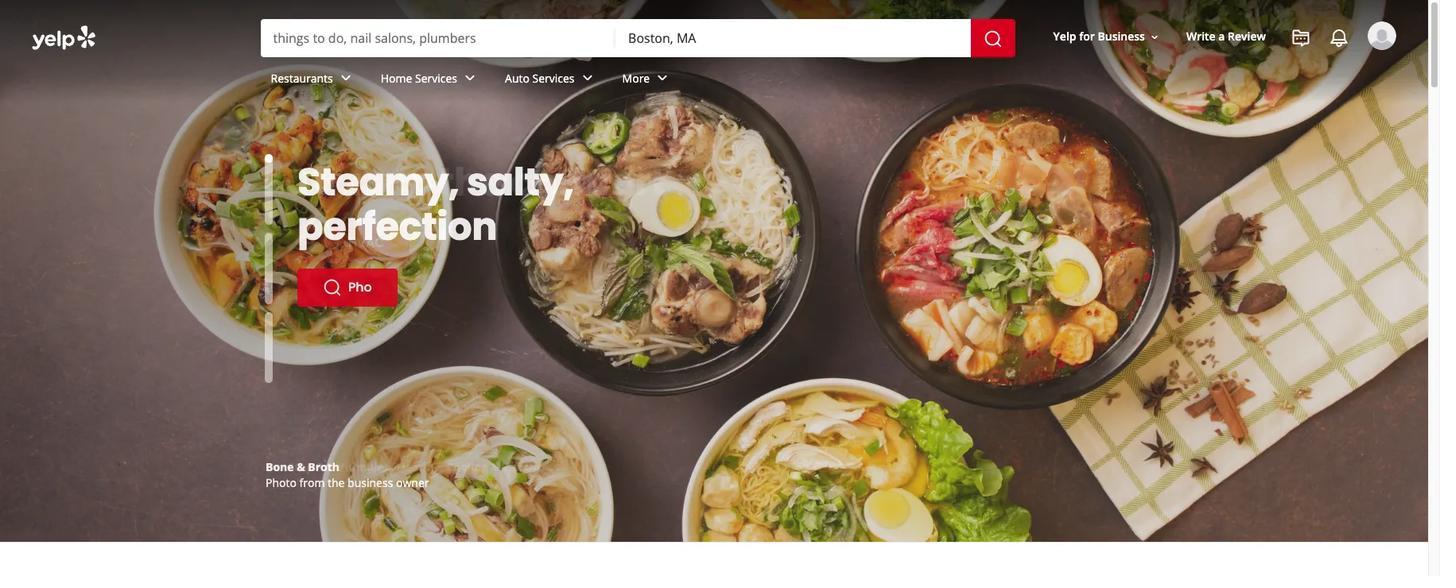 Task type: vqa. For each thing, say whether or not it's contained in the screenshot.
the spot at top left
no



Task type: describe. For each thing, give the bounding box(es) containing it.
home
[[381, 70, 412, 86]]

home services link
[[368, 57, 493, 103]]

more
[[623, 70, 650, 86]]

Find text field
[[273, 29, 603, 47]]

electric
[[502, 460, 543, 475]]

user actions element
[[1041, 20, 1419, 118]]

auto
[[505, 70, 530, 86]]

steamy,
[[298, 156, 459, 209]]

yelp
[[1054, 29, 1077, 44]]

Near text field
[[629, 29, 958, 47]]

notifications image
[[1330, 29, 1349, 48]]

pho
[[348, 278, 372, 297]]

the inside onestop pro plumbing, heating, cooling & electric photo from the business owner
[[328, 476, 345, 491]]

business inside bone & broth photo from the business owner
[[348, 476, 393, 491]]

& inside onestop pro plumbing, heating, cooling & electric photo from the business owner
[[491, 460, 499, 475]]

steamy, salty, perfection
[[298, 156, 574, 254]]

salty,
[[467, 156, 574, 209]]

cooling
[[447, 460, 488, 475]]

services for auto services
[[533, 70, 575, 86]]

24 chevron down v2 image for auto services
[[578, 69, 597, 88]]

none field near
[[629, 29, 958, 47]]

pho link
[[298, 269, 397, 307]]

a
[[1219, 29, 1226, 44]]

business
[[1098, 29, 1146, 44]]

owner inside bone & broth photo from the business owner
[[396, 476, 429, 491]]

more link
[[610, 57, 685, 103]]

yelp for business
[[1054, 29, 1146, 44]]

projects image
[[1292, 29, 1311, 48]]

plumbing,
[[338, 460, 394, 475]]

from inside onestop pro plumbing, heating, cooling & electric photo from the business owner
[[300, 476, 325, 491]]

auto services
[[505, 70, 575, 86]]

restaurants
[[271, 70, 333, 86]]

auto services link
[[493, 57, 610, 103]]



Task type: locate. For each thing, give the bounding box(es) containing it.
from inside bone & broth photo from the business owner
[[300, 476, 325, 491]]

bone & broth photo from the business owner
[[266, 460, 429, 491]]

brad k. image
[[1369, 21, 1397, 50]]

& right bone
[[297, 460, 305, 475]]

24 chevron down v2 image for more
[[653, 69, 672, 88]]

services
[[415, 70, 458, 86], [533, 70, 575, 86]]

24 chevron down v2 image
[[461, 69, 480, 88], [653, 69, 672, 88]]

1 services from the left
[[415, 70, 458, 86]]

24 chevron down v2 image right "auto services"
[[578, 69, 597, 88]]

write
[[1187, 29, 1216, 44]]

24 chevron down v2 image for home services
[[461, 69, 480, 88]]

hvac
[[348, 234, 384, 252]]

business
[[348, 476, 393, 491], [348, 476, 393, 491]]

2 & from the left
[[491, 460, 499, 475]]

business categories element
[[258, 57, 1397, 103]]

& left electric
[[491, 460, 499, 475]]

none field up the business categories element
[[629, 29, 958, 47]]

0 horizontal spatial none field
[[273, 29, 603, 47]]

1 24 chevron down v2 image from the left
[[336, 69, 355, 88]]

for
[[1080, 29, 1095, 44]]

pro
[[316, 460, 335, 475]]

1 horizontal spatial services
[[533, 70, 575, 86]]

2 24 chevron down v2 image from the left
[[578, 69, 597, 88]]

the
[[439, 156, 503, 209], [328, 476, 345, 491], [328, 476, 345, 491]]

24 chevron down v2 image right more
[[653, 69, 672, 88]]

1 horizontal spatial &
[[491, 460, 499, 475]]

None field
[[273, 29, 603, 47], [629, 29, 958, 47]]

24 search v2 image
[[323, 278, 342, 298]]

&
[[297, 460, 305, 475], [491, 460, 499, 475]]

& inside bone & broth photo from the business owner
[[297, 460, 305, 475]]

dial
[[298, 156, 373, 209]]

1 horizontal spatial 24 chevron down v2 image
[[653, 69, 672, 88]]

services right auto at left
[[533, 70, 575, 86]]

bone
[[266, 460, 294, 475]]

write a review link
[[1181, 23, 1273, 51]]

comfort
[[511, 156, 666, 209]]

from
[[300, 476, 325, 491], [300, 476, 325, 491]]

photo inside onestop pro plumbing, heating, cooling & electric photo from the business owner
[[266, 476, 297, 491]]

business inside onestop pro plumbing, heating, cooling & electric photo from the business owner
[[348, 476, 393, 491]]

1 horizontal spatial 24 chevron down v2 image
[[578, 69, 597, 88]]

2 none field from the left
[[629, 29, 958, 47]]

24 chevron down v2 image inside auto services link
[[578, 69, 597, 88]]

heating,
[[397, 460, 444, 475]]

0 horizontal spatial 24 chevron down v2 image
[[336, 69, 355, 88]]

0 horizontal spatial &
[[297, 460, 305, 475]]

1 none field from the left
[[273, 29, 603, 47]]

dial up the comfort
[[298, 156, 666, 209]]

none field "find"
[[273, 29, 603, 47]]

onestop pro plumbing, heating, cooling & electric link
[[266, 460, 543, 475]]

perfection
[[298, 201, 497, 254]]

explore banner section banner
[[0, 0, 1429, 543]]

24 chevron down v2 image right restaurants
[[336, 69, 355, 88]]

bone & broth link
[[266, 460, 340, 475]]

24 chevron down v2 image inside the 'more' link
[[653, 69, 672, 88]]

24 chevron down v2 image for restaurants
[[336, 69, 355, 88]]

owner inside onestop pro plumbing, heating, cooling & electric photo from the business owner
[[396, 476, 429, 491]]

write a review
[[1187, 29, 1267, 44]]

restaurants link
[[258, 57, 368, 103]]

1 24 chevron down v2 image from the left
[[461, 69, 480, 88]]

search image
[[984, 29, 1003, 48]]

photo
[[266, 476, 297, 491], [266, 476, 297, 491]]

16 chevron down v2 image
[[1149, 31, 1162, 43]]

yelp for business button
[[1048, 23, 1168, 51]]

2 services from the left
[[533, 70, 575, 86]]

24 chevron down v2 image inside home services link
[[461, 69, 480, 88]]

none field up home services link
[[273, 29, 603, 47]]

the inside bone & broth photo from the business owner
[[328, 476, 345, 491]]

1 horizontal spatial none field
[[629, 29, 958, 47]]

owner
[[396, 476, 429, 491], [396, 476, 429, 491]]

onestop
[[266, 460, 313, 475]]

review
[[1229, 29, 1267, 44]]

services right home
[[415, 70, 458, 86]]

24 search v2 image
[[323, 234, 342, 253]]

photo inside bone & broth photo from the business owner
[[266, 476, 297, 491]]

1 & from the left
[[297, 460, 305, 475]]

hvac link
[[298, 224, 410, 263]]

broth
[[308, 460, 340, 475]]

up
[[380, 156, 431, 209]]

onestop pro plumbing, heating, cooling & electric photo from the business owner
[[266, 460, 543, 491]]

services for home services
[[415, 70, 458, 86]]

24 chevron down v2 image inside the restaurants link
[[336, 69, 355, 88]]

2 24 chevron down v2 image from the left
[[653, 69, 672, 88]]

24 chevron down v2 image
[[336, 69, 355, 88], [578, 69, 597, 88]]

0 horizontal spatial services
[[415, 70, 458, 86]]

0 horizontal spatial 24 chevron down v2 image
[[461, 69, 480, 88]]

home services
[[381, 70, 458, 86]]

24 chevron down v2 image left auto at left
[[461, 69, 480, 88]]

None search field
[[0, 0, 1429, 118], [261, 19, 1019, 57], [0, 0, 1429, 118], [261, 19, 1019, 57]]



